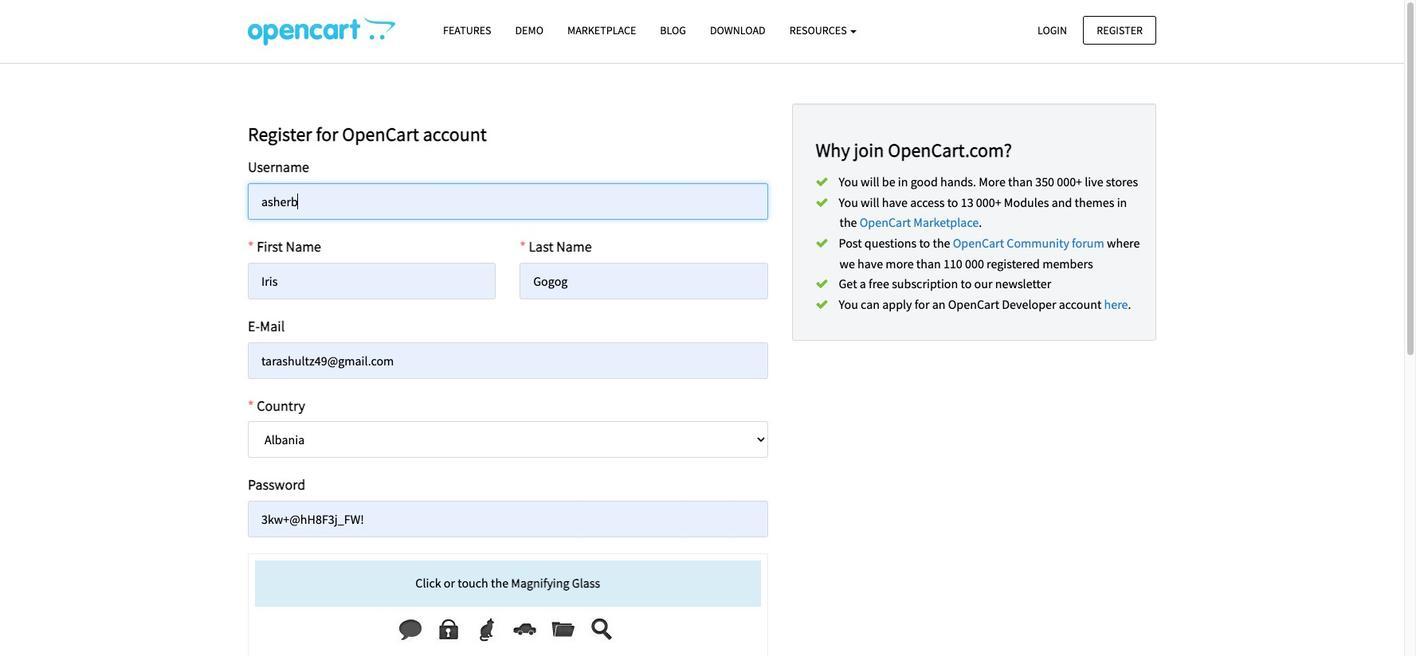 Task type: locate. For each thing, give the bounding box(es) containing it.
1 horizontal spatial to
[[948, 194, 959, 210]]

1 vertical spatial .
[[1128, 296, 1132, 312]]

register for opencart account
[[248, 122, 487, 147]]

where we have more than 110 000 registered members
[[840, 235, 1140, 272]]

1 horizontal spatial account
[[1059, 296, 1102, 312]]

modules
[[1004, 194, 1049, 210]]

Last Name text field
[[520, 263, 768, 300]]

000+ up and
[[1057, 174, 1083, 190]]

2 you from the top
[[839, 194, 858, 210]]

to left 13
[[948, 194, 959, 210]]

13
[[961, 194, 974, 210]]

account
[[423, 122, 487, 147], [1059, 296, 1102, 312]]

0 vertical spatial you
[[839, 174, 858, 190]]

1 name from the left
[[286, 238, 321, 256]]

1 vertical spatial marketplace
[[914, 215, 979, 231]]

0 vertical spatial 000+
[[1057, 174, 1083, 190]]

1 vertical spatial register
[[248, 122, 312, 147]]

register up username
[[248, 122, 312, 147]]

0 horizontal spatial than
[[917, 256, 941, 272]]

1 horizontal spatial than
[[1009, 174, 1033, 190]]

in down stores
[[1117, 194, 1128, 210]]

the
[[840, 215, 857, 231], [933, 235, 951, 251], [491, 576, 509, 592]]

0 vertical spatial than
[[1009, 174, 1033, 190]]

1 vertical spatial for
[[915, 296, 930, 312]]

. up post questions to the opencart community forum
[[979, 215, 982, 231]]

for inside the get a free subscription to our newsletter you can apply for an opencart developer account here .
[[915, 296, 930, 312]]

resources
[[790, 23, 849, 37]]

1 horizontal spatial name
[[556, 238, 592, 256]]

0 horizontal spatial register
[[248, 122, 312, 147]]

opencart
[[342, 122, 419, 147], [860, 215, 911, 231], [953, 235, 1005, 251], [948, 296, 1000, 312]]

in right be
[[898, 174, 908, 190]]

opencart marketplace .
[[860, 215, 982, 231]]

you down get
[[839, 296, 858, 312]]

you
[[839, 174, 858, 190], [839, 194, 858, 210], [839, 296, 858, 312]]

name right last
[[556, 238, 592, 256]]

than up modules
[[1009, 174, 1033, 190]]

the for click or touch the magnifying glass
[[491, 576, 509, 592]]

will inside you will have access to 13 000+ modules and themes in the
[[861, 194, 880, 210]]

get
[[839, 276, 857, 292]]

have inside you will have access to 13 000+ modules and themes in the
[[882, 194, 908, 210]]

Password password field
[[248, 502, 768, 538]]

0 horizontal spatial 000+
[[976, 194, 1002, 210]]

1 horizontal spatial register
[[1097, 23, 1143, 37]]

live
[[1085, 174, 1104, 190]]

Username text field
[[248, 183, 768, 220]]

1 horizontal spatial for
[[915, 296, 930, 312]]

0 vertical spatial .
[[979, 215, 982, 231]]

1 horizontal spatial in
[[1117, 194, 1128, 210]]

in
[[898, 174, 908, 190], [1117, 194, 1128, 210]]

. down where
[[1128, 296, 1132, 312]]

0 horizontal spatial the
[[491, 576, 509, 592]]

.
[[979, 215, 982, 231], [1128, 296, 1132, 312]]

here
[[1105, 296, 1128, 312]]

for
[[316, 122, 338, 147], [915, 296, 930, 312]]

2 name from the left
[[556, 238, 592, 256]]

0 horizontal spatial for
[[316, 122, 338, 147]]

0 vertical spatial have
[[882, 194, 908, 210]]

have down be
[[882, 194, 908, 210]]

than up subscription
[[917, 256, 941, 272]]

will for have
[[861, 194, 880, 210]]

registered
[[987, 256, 1040, 272]]

have inside where we have more than 110 000 registered members
[[858, 256, 883, 272]]

0 horizontal spatial .
[[979, 215, 982, 231]]

1 vertical spatial account
[[1059, 296, 1102, 312]]

1 vertical spatial you
[[839, 194, 858, 210]]

to inside you will have access to 13 000+ modules and themes in the
[[948, 194, 959, 210]]

the right the 'touch'
[[491, 576, 509, 592]]

1 horizontal spatial .
[[1128, 296, 1132, 312]]

register right login
[[1097, 23, 1143, 37]]

marketplace
[[568, 23, 636, 37], [914, 215, 979, 231]]

click
[[416, 576, 441, 592]]

than
[[1009, 174, 1033, 190], [917, 256, 941, 272]]

000+ inside you will have access to 13 000+ modules and themes in the
[[976, 194, 1002, 210]]

1 vertical spatial have
[[858, 256, 883, 272]]

demo
[[515, 23, 544, 37]]

developer
[[1002, 296, 1057, 312]]

000+ down you will be in good hands. more than 350 000+ live stores
[[976, 194, 1002, 210]]

1 you from the top
[[839, 174, 858, 190]]

marketplace down access
[[914, 215, 979, 231]]

First Name text field
[[248, 263, 496, 300]]

touch
[[458, 576, 489, 592]]

will up the post
[[861, 194, 880, 210]]

2 will from the top
[[861, 194, 880, 210]]

2 vertical spatial the
[[491, 576, 509, 592]]

blog
[[660, 23, 686, 37]]

to inside the get a free subscription to our newsletter you can apply for an opencart developer account here .
[[961, 276, 972, 292]]

more
[[979, 174, 1006, 190]]

1 vertical spatial in
[[1117, 194, 1128, 210]]

will left be
[[861, 174, 880, 190]]

name right first
[[286, 238, 321, 256]]

hands.
[[941, 174, 977, 190]]

2 vertical spatial to
[[961, 276, 972, 292]]

000+
[[1057, 174, 1083, 190], [976, 194, 1002, 210]]

you for you will have access to 13 000+ modules and themes in the
[[839, 194, 858, 210]]

3 you from the top
[[839, 296, 858, 312]]

opencart community forum link
[[953, 235, 1105, 251]]

opencart inside the get a free subscription to our newsletter you can apply for an opencart developer account here .
[[948, 296, 1000, 312]]

register link
[[1084, 16, 1157, 45]]

to left our
[[961, 276, 972, 292]]

we
[[840, 256, 855, 272]]

0 horizontal spatial in
[[898, 174, 908, 190]]

1 vertical spatial the
[[933, 235, 951, 251]]

2 horizontal spatial to
[[961, 276, 972, 292]]

e-mail
[[248, 317, 285, 336]]

have up a
[[858, 256, 883, 272]]

1 will from the top
[[861, 174, 880, 190]]

1 vertical spatial than
[[917, 256, 941, 272]]

opencart marketplace link
[[860, 215, 979, 231]]

1 horizontal spatial the
[[840, 215, 857, 231]]

0 horizontal spatial account
[[423, 122, 487, 147]]

join
[[854, 138, 884, 163]]

marketplace left blog
[[568, 23, 636, 37]]

1 vertical spatial 000+
[[976, 194, 1002, 210]]

you will have access to 13 000+ modules and themes in the
[[839, 194, 1128, 231]]

1 vertical spatial will
[[861, 194, 880, 210]]

to down opencart marketplace . at the right top of page
[[920, 235, 931, 251]]

0 vertical spatial register
[[1097, 23, 1143, 37]]

you down why at the right top
[[839, 174, 858, 190]]

0 vertical spatial will
[[861, 174, 880, 190]]

post
[[839, 235, 862, 251]]

apply
[[883, 296, 912, 312]]

password
[[248, 476, 306, 495]]

login
[[1038, 23, 1068, 37]]

account inside the get a free subscription to our newsletter you can apply for an opencart developer account here .
[[1059, 296, 1102, 312]]

register
[[1097, 23, 1143, 37], [248, 122, 312, 147]]

opencart - account register image
[[248, 17, 395, 45]]

marketplace link
[[556, 17, 648, 45]]

e-
[[248, 317, 260, 336]]

have
[[882, 194, 908, 210], [858, 256, 883, 272]]

0 horizontal spatial to
[[920, 235, 931, 251]]

subscription
[[892, 276, 958, 292]]

the up "110"
[[933, 235, 951, 251]]

name
[[286, 238, 321, 256], [556, 238, 592, 256]]

0 vertical spatial to
[[948, 194, 959, 210]]

will
[[861, 174, 880, 190], [861, 194, 880, 210]]

2 horizontal spatial the
[[933, 235, 951, 251]]

here link
[[1105, 296, 1128, 312]]

to
[[948, 194, 959, 210], [920, 235, 931, 251], [961, 276, 972, 292]]

0 horizontal spatial marketplace
[[568, 23, 636, 37]]

last
[[529, 238, 554, 256]]

0 vertical spatial the
[[840, 215, 857, 231]]

you inside you will have access to 13 000+ modules and themes in the
[[839, 194, 858, 210]]

register for register
[[1097, 23, 1143, 37]]

1 horizontal spatial marketplace
[[914, 215, 979, 231]]

0 vertical spatial marketplace
[[568, 23, 636, 37]]

community
[[1007, 235, 1070, 251]]

the up the post
[[840, 215, 857, 231]]

0 vertical spatial account
[[423, 122, 487, 147]]

2 vertical spatial you
[[839, 296, 858, 312]]

0 horizontal spatial name
[[286, 238, 321, 256]]

you up the post
[[839, 194, 858, 210]]



Task type: describe. For each thing, give the bounding box(es) containing it.
name for first name
[[286, 238, 321, 256]]

be
[[882, 174, 896, 190]]

the for post questions to the opencart community forum
[[933, 235, 951, 251]]

good
[[911, 174, 938, 190]]

download
[[710, 23, 766, 37]]

opencart.com?
[[888, 138, 1012, 163]]

login link
[[1024, 16, 1081, 45]]

access
[[911, 194, 945, 210]]

0 vertical spatial in
[[898, 174, 908, 190]]

name for last name
[[556, 238, 592, 256]]

you inside the get a free subscription to our newsletter you can apply for an opencart developer account here .
[[839, 296, 858, 312]]

you will be in good hands. more than 350 000+ live stores
[[839, 174, 1139, 190]]

can
[[861, 296, 880, 312]]

click or touch the magnifying glass
[[416, 576, 600, 592]]

1 vertical spatial to
[[920, 235, 931, 251]]

stores
[[1106, 174, 1139, 190]]

mail
[[260, 317, 285, 336]]

or
[[444, 576, 455, 592]]

why join opencart.com?
[[816, 138, 1012, 163]]

download link
[[698, 17, 778, 45]]

first name
[[257, 238, 321, 256]]

E-Mail text field
[[248, 343, 768, 379]]

have for we
[[858, 256, 883, 272]]

and
[[1052, 194, 1073, 210]]

where
[[1107, 235, 1140, 251]]

an
[[932, 296, 946, 312]]

in inside you will have access to 13 000+ modules and themes in the
[[1117, 194, 1128, 210]]

blog link
[[648, 17, 698, 45]]

more
[[886, 256, 914, 272]]

the inside you will have access to 13 000+ modules and themes in the
[[840, 215, 857, 231]]

glass
[[572, 576, 600, 592]]

themes
[[1075, 194, 1115, 210]]

than inside where we have more than 110 000 registered members
[[917, 256, 941, 272]]

350
[[1036, 174, 1055, 190]]

country
[[257, 397, 305, 415]]

you for you will be in good hands. more than 350 000+ live stores
[[839, 174, 858, 190]]

0 vertical spatial for
[[316, 122, 338, 147]]

have for will
[[882, 194, 908, 210]]

000
[[965, 256, 984, 272]]

110
[[944, 256, 963, 272]]

post questions to the opencart community forum
[[839, 235, 1105, 251]]

. inside the get a free subscription to our newsletter you can apply for an opencart developer account here .
[[1128, 296, 1132, 312]]

free
[[869, 276, 890, 292]]

why
[[816, 138, 850, 163]]

magnifying
[[511, 576, 570, 592]]

forum
[[1072, 235, 1105, 251]]

newsletter
[[995, 276, 1052, 292]]

demo link
[[503, 17, 556, 45]]

questions
[[865, 235, 917, 251]]

to for access
[[948, 194, 959, 210]]

username
[[248, 158, 309, 176]]

register for register for opencart account
[[248, 122, 312, 147]]

resources link
[[778, 17, 869, 45]]

will for be
[[861, 174, 880, 190]]

to for subscription
[[961, 276, 972, 292]]

our
[[975, 276, 993, 292]]

a
[[860, 276, 866, 292]]

first
[[257, 238, 283, 256]]

last name
[[529, 238, 592, 256]]

get a free subscription to our newsletter you can apply for an opencart developer account here .
[[839, 276, 1132, 312]]

features link
[[431, 17, 503, 45]]

1 horizontal spatial 000+
[[1057, 174, 1083, 190]]

members
[[1043, 256, 1093, 272]]

features
[[443, 23, 491, 37]]



Task type: vqa. For each thing, say whether or not it's contained in the screenshot.


